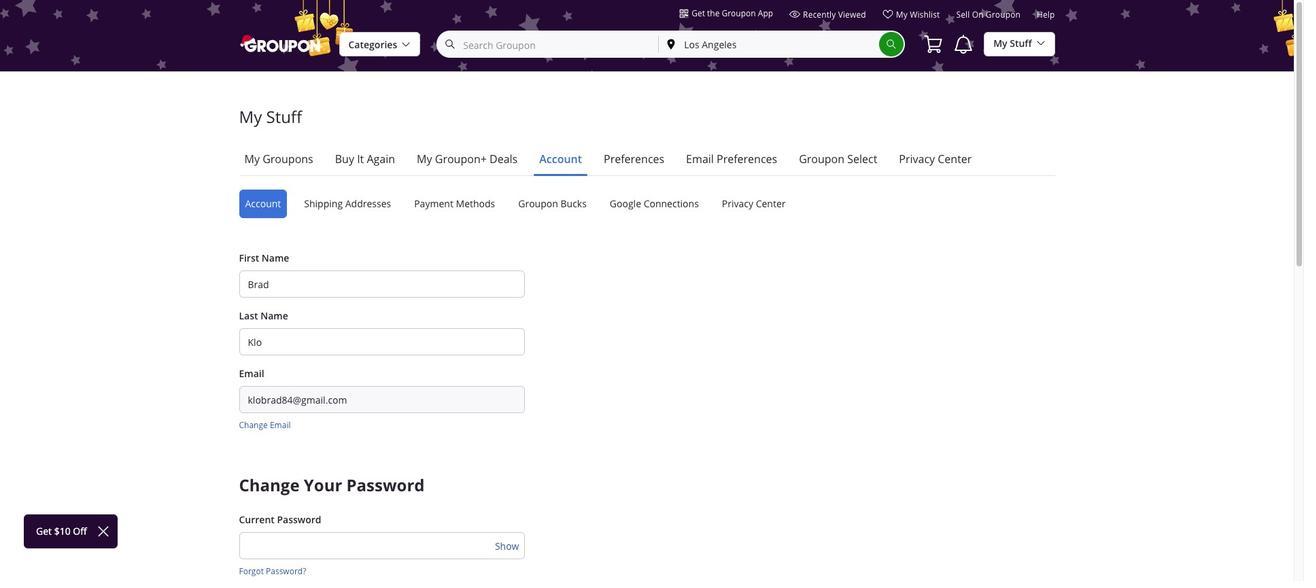 Task type: describe. For each thing, give the bounding box(es) containing it.
shipping addresses
[[304, 197, 391, 210]]

my groupon+ deals link
[[417, 151, 518, 167]]

help link
[[1037, 9, 1055, 25]]

my left wishlist
[[896, 9, 908, 20]]

my stuff inside button
[[994, 37, 1032, 50]]

center inside tab list
[[938, 152, 972, 167]]

1 horizontal spatial email
[[270, 420, 291, 430]]

google
[[610, 197, 641, 210]]

first
[[239, 252, 259, 265]]

current
[[239, 513, 275, 526]]

connections
[[644, 197, 699, 210]]

change email
[[239, 420, 291, 430]]

privacy center link
[[899, 151, 972, 167]]

Current Password password field
[[239, 532, 525, 560]]

2 preferences from the left
[[717, 152, 777, 167]]

change email link
[[239, 420, 291, 430]]

forgot password? link
[[239, 566, 306, 577]]

recently viewed
[[803, 9, 866, 20]]

my groupon+ deals
[[417, 152, 518, 167]]

my groupons link
[[244, 151, 313, 167]]

google connections
[[610, 197, 699, 210]]

recently viewed link
[[790, 9, 866, 25]]

forgot password?
[[239, 566, 306, 577]]

my for my stuff heading
[[239, 106, 262, 128]]

Email text field
[[239, 386, 525, 413]]

sell on groupon link
[[956, 9, 1021, 25]]

deals
[[490, 152, 518, 167]]

groupon inside tab list
[[799, 152, 845, 167]]

notifications inbox image
[[953, 33, 975, 55]]

last name
[[239, 309, 288, 322]]

password?
[[266, 566, 306, 577]]

my for 'my groupons' link
[[244, 152, 260, 167]]

shipping
[[304, 197, 343, 210]]

change your password
[[239, 474, 425, 497]]

0 vertical spatial password
[[346, 474, 425, 497]]

groupon select
[[799, 152, 877, 167]]

buy it again link
[[335, 151, 395, 167]]

the
[[707, 7, 720, 18]]

privacy center inside tab list
[[899, 152, 972, 167]]

search element
[[879, 32, 904, 56]]

bucks
[[561, 197, 587, 210]]

addresses
[[345, 197, 391, 210]]

groupon inside button
[[722, 7, 756, 18]]

buy it again
[[335, 152, 395, 167]]

my for my groupon+ deals link
[[417, 152, 432, 167]]

help
[[1037, 9, 1055, 20]]

name for last name
[[261, 309, 288, 322]]

preferences link
[[604, 151, 664, 167]]



Task type: locate. For each thing, give the bounding box(es) containing it.
email for email
[[239, 367, 264, 380]]

password up current password password field
[[346, 474, 425, 497]]

0 vertical spatial change
[[239, 420, 268, 430]]

0 vertical spatial email
[[686, 152, 714, 167]]

groupon left select at the top right of page
[[799, 152, 845, 167]]

tab list
[[239, 151, 1055, 176]]

privacy right select at the top right of page
[[899, 152, 935, 167]]

get
[[692, 7, 705, 18]]

groupon left bucks
[[518, 197, 558, 210]]

my stuff down sell on groupon link
[[994, 37, 1032, 50]]

sell on groupon
[[956, 9, 1021, 20]]

account link
[[539, 151, 582, 167]]

wishlist
[[910, 9, 940, 20]]

groupons
[[263, 152, 313, 167]]

tab list containing my groupons
[[239, 151, 1055, 176]]

email preferences link
[[686, 151, 777, 167]]

1 vertical spatial my stuff
[[239, 106, 302, 128]]

again
[[367, 152, 395, 167]]

buy
[[335, 152, 354, 167]]

my down sell on groupon link
[[994, 37, 1008, 50]]

1 horizontal spatial my stuff
[[994, 37, 1032, 50]]

your
[[304, 474, 342, 497]]

0 vertical spatial center
[[938, 152, 972, 167]]

my stuff heading
[[239, 105, 1055, 129]]

0 horizontal spatial stuff
[[266, 106, 302, 128]]

1 horizontal spatial account
[[539, 152, 582, 167]]

stuff down sell on groupon link
[[1010, 37, 1032, 50]]

1 vertical spatial stuff
[[266, 106, 302, 128]]

1 change from the top
[[239, 420, 268, 430]]

last
[[239, 309, 258, 322]]

stuff up groupons
[[266, 106, 302, 128]]

privacy
[[899, 152, 935, 167], [722, 197, 753, 210]]

sell
[[956, 9, 970, 20]]

stuff
[[1010, 37, 1032, 50], [266, 106, 302, 128]]

0 horizontal spatial privacy center
[[722, 197, 786, 210]]

0 vertical spatial name
[[262, 252, 289, 265]]

on
[[972, 9, 984, 20]]

2 horizontal spatial email
[[686, 152, 714, 167]]

my up 'my groupons' link
[[239, 106, 262, 128]]

categories button
[[339, 32, 420, 57]]

0 vertical spatial account
[[539, 152, 582, 167]]

forgot
[[239, 566, 264, 577]]

change for change your password
[[239, 474, 300, 497]]

payment methods
[[414, 197, 495, 210]]

viewed
[[838, 9, 866, 20]]

password down your
[[277, 513, 321, 526]]

2 vertical spatial email
[[270, 420, 291, 430]]

1 vertical spatial name
[[261, 309, 288, 322]]

0 horizontal spatial email
[[239, 367, 264, 380]]

search image
[[886, 39, 897, 50]]

Last Name text field
[[239, 328, 525, 356]]

groupon+
[[435, 152, 487, 167]]

groupon image
[[239, 34, 323, 53]]

current password
[[239, 513, 321, 526]]

groupon right 'on'
[[986, 9, 1021, 20]]

1 horizontal spatial center
[[938, 152, 972, 167]]

get the groupon app button
[[679, 7, 773, 19]]

0 horizontal spatial center
[[756, 197, 786, 210]]

first name
[[239, 252, 289, 265]]

email for email preferences
[[686, 152, 714, 167]]

change for change email
[[239, 420, 268, 430]]

account down my groupons at left top
[[245, 197, 281, 210]]

preferences
[[604, 152, 664, 167], [717, 152, 777, 167]]

0 vertical spatial privacy center
[[899, 152, 972, 167]]

2 change from the top
[[239, 474, 300, 497]]

1 horizontal spatial privacy
[[899, 152, 935, 167]]

email
[[686, 152, 714, 167], [239, 367, 264, 380], [270, 420, 291, 430]]

password
[[346, 474, 425, 497], [277, 513, 321, 526]]

1 vertical spatial change
[[239, 474, 300, 497]]

name
[[262, 252, 289, 265], [261, 309, 288, 322]]

get the groupon app
[[692, 7, 773, 18]]

1 vertical spatial account
[[245, 197, 281, 210]]

show
[[495, 540, 519, 553]]

privacy down email preferences link
[[722, 197, 753, 210]]

my stuff button
[[984, 31, 1055, 56]]

privacy inside tab list
[[899, 152, 935, 167]]

it
[[357, 152, 364, 167]]

account inside tab list
[[539, 152, 582, 167]]

1 preferences from the left
[[604, 152, 664, 167]]

0 horizontal spatial password
[[277, 513, 321, 526]]

Search Groupon search field
[[437, 31, 905, 58], [438, 32, 658, 56]]

1 vertical spatial email
[[239, 367, 264, 380]]

app
[[758, 7, 773, 18]]

change
[[239, 420, 268, 430], [239, 474, 300, 497]]

center
[[938, 152, 972, 167], [756, 197, 786, 210]]

stuff inside heading
[[266, 106, 302, 128]]

stuff inside button
[[1010, 37, 1032, 50]]

my wishlist
[[896, 9, 940, 20]]

0 horizontal spatial preferences
[[604, 152, 664, 167]]

categories
[[348, 38, 397, 51]]

0 vertical spatial my stuff
[[994, 37, 1032, 50]]

account
[[539, 152, 582, 167], [245, 197, 281, 210]]

1 horizontal spatial stuff
[[1010, 37, 1032, 50]]

my inside heading
[[239, 106, 262, 128]]

1 vertical spatial privacy
[[722, 197, 753, 210]]

privacy center
[[899, 152, 972, 167], [722, 197, 786, 210]]

account up groupon bucks on the left of page
[[539, 152, 582, 167]]

0 horizontal spatial privacy
[[722, 197, 753, 210]]

methods
[[456, 197, 495, 210]]

name right 'last'
[[261, 309, 288, 322]]

Los Angeles search field
[[659, 32, 879, 56]]

0 horizontal spatial account
[[245, 197, 281, 210]]

1 horizontal spatial password
[[346, 474, 425, 497]]

groupon bucks
[[518, 197, 587, 210]]

my inside button
[[994, 37, 1008, 50]]

1 horizontal spatial privacy center
[[899, 152, 972, 167]]

email preferences
[[686, 152, 777, 167]]

name right the first
[[262, 252, 289, 265]]

show link
[[495, 540, 519, 554]]

groupon select link
[[799, 151, 877, 167]]

1 vertical spatial privacy center
[[722, 197, 786, 210]]

groupon right the
[[722, 7, 756, 18]]

my stuff up 'my groupons' link
[[239, 106, 302, 128]]

groupon
[[722, 7, 756, 18], [986, 9, 1021, 20], [799, 152, 845, 167], [518, 197, 558, 210]]

0 horizontal spatial my stuff
[[239, 106, 302, 128]]

my wishlist link
[[883, 9, 940, 25]]

name for first name
[[262, 252, 289, 265]]

0 vertical spatial privacy
[[899, 152, 935, 167]]

First Name text field
[[239, 271, 525, 298]]

my
[[896, 9, 908, 20], [994, 37, 1008, 50], [239, 106, 262, 128], [244, 152, 260, 167], [417, 152, 432, 167]]

1 vertical spatial password
[[277, 513, 321, 526]]

select
[[847, 152, 877, 167]]

my stuff
[[994, 37, 1032, 50], [239, 106, 302, 128]]

my left groupons
[[244, 152, 260, 167]]

recently
[[803, 9, 836, 20]]

my left groupon+ at the left top
[[417, 152, 432, 167]]

1 horizontal spatial preferences
[[717, 152, 777, 167]]

payment
[[414, 197, 453, 210]]

1 vertical spatial center
[[756, 197, 786, 210]]

my stuff inside heading
[[239, 106, 302, 128]]

0 vertical spatial stuff
[[1010, 37, 1032, 50]]

my groupons
[[244, 152, 313, 167]]



Task type: vqa. For each thing, say whether or not it's contained in the screenshot.
Change Email
yes



